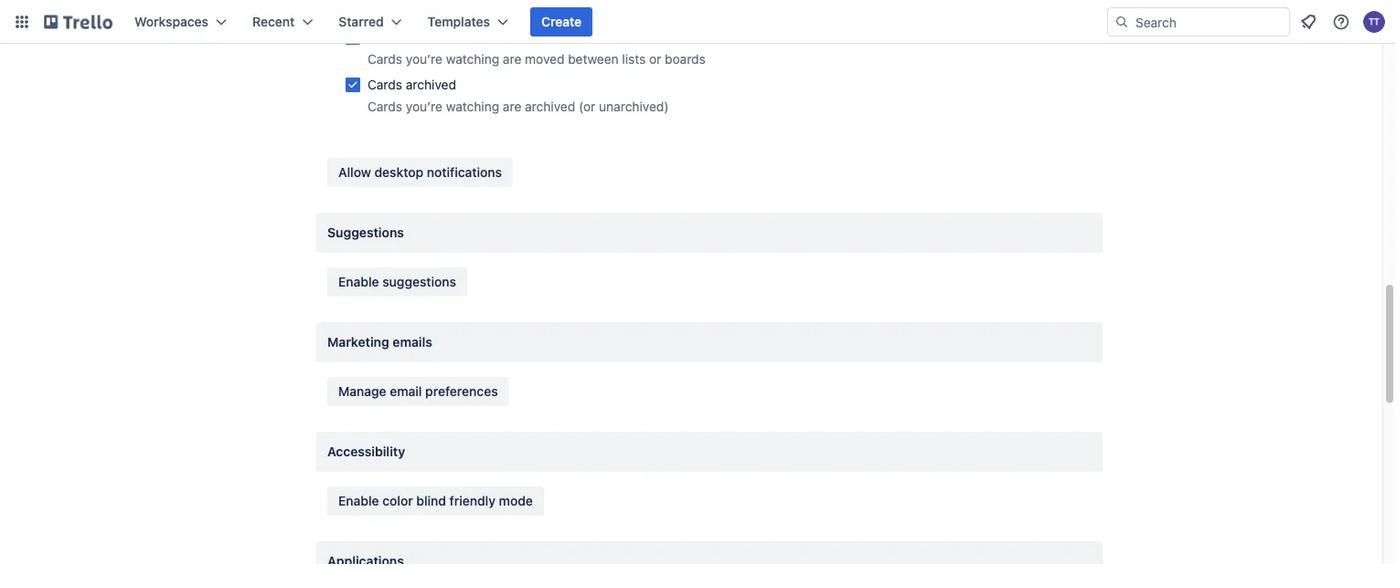 Task type: describe. For each thing, give the bounding box(es) containing it.
starred button
[[328, 7, 413, 37]]

workspaces button
[[123, 7, 238, 37]]

allow desktop notifications link
[[327, 158, 513, 187]]

enable for enable suggestions
[[338, 275, 379, 290]]

desktop
[[374, 165, 423, 180]]

color
[[382, 494, 413, 509]]

workspaces
[[134, 14, 208, 29]]

are for archived
[[503, 99, 521, 114]]

marketing
[[327, 335, 389, 350]]

suggestions
[[327, 225, 404, 240]]

allow
[[338, 165, 371, 180]]

recent
[[252, 14, 295, 29]]

cards for cards moved
[[368, 30, 402, 45]]

templates button
[[417, 7, 519, 37]]

mode
[[499, 494, 533, 509]]

manage
[[338, 384, 386, 400]]

1 vertical spatial moved
[[525, 52, 564, 67]]

create button
[[530, 7, 593, 37]]

primary element
[[0, 0, 1396, 44]]

terry turtle (terryturtle) image
[[1363, 11, 1385, 33]]

watching for cards archived
[[446, 99, 499, 114]]

cards for cards you're watching are archived (or unarchived)
[[368, 99, 402, 114]]

cards moved
[[368, 30, 445, 45]]

back to home image
[[44, 7, 112, 37]]

blind
[[416, 494, 446, 509]]

preferences
[[425, 384, 498, 400]]

open information menu image
[[1332, 13, 1350, 31]]

emails
[[393, 335, 432, 350]]

allow desktop notifications
[[338, 165, 502, 180]]

you're for moved
[[406, 52, 442, 67]]

enable color blind friendly mode
[[338, 494, 533, 509]]

lists
[[622, 52, 646, 67]]

1 vertical spatial archived
[[525, 99, 575, 114]]



Task type: vqa. For each thing, say whether or not it's contained in the screenshot.
Preferences on the left of page
yes



Task type: locate. For each thing, give the bounding box(es) containing it.
enable down suggestions
[[338, 275, 379, 290]]

enable suggestions link
[[327, 268, 467, 297]]

recent button
[[241, 7, 324, 37]]

notifications
[[427, 165, 502, 180]]

4 cards from the top
[[368, 99, 402, 114]]

enable suggestions
[[338, 275, 456, 290]]

1 you're from the top
[[406, 52, 442, 67]]

manage email preferences link
[[327, 378, 509, 407]]

you're down cards moved
[[406, 52, 442, 67]]

moved down create button
[[525, 52, 564, 67]]

cards you're watching are moved between lists or boards
[[368, 52, 706, 67]]

1 are from the top
[[503, 52, 521, 67]]

(or
[[579, 99, 595, 114]]

starred
[[339, 14, 384, 29]]

2 are from the top
[[503, 99, 521, 114]]

search image
[[1114, 15, 1129, 29]]

watching down templates dropdown button
[[446, 52, 499, 67]]

cards archived
[[368, 77, 456, 92]]

you're
[[406, 52, 442, 67], [406, 99, 442, 114]]

2 enable from the top
[[338, 494, 379, 509]]

1 vertical spatial watching
[[446, 99, 499, 114]]

0 vertical spatial enable
[[338, 275, 379, 290]]

2 watching from the top
[[446, 99, 499, 114]]

3 cards from the top
[[368, 77, 402, 92]]

you're for archived
[[406, 99, 442, 114]]

email
[[390, 384, 422, 400]]

1 vertical spatial are
[[503, 99, 521, 114]]

templates
[[428, 14, 490, 29]]

friendly
[[449, 494, 496, 509]]

are down cards you're watching are moved between lists or boards at the top
[[503, 99, 521, 114]]

1 cards from the top
[[368, 30, 402, 45]]

0 vertical spatial watching
[[446, 52, 499, 67]]

0 horizontal spatial archived
[[406, 77, 456, 92]]

create
[[541, 14, 582, 29]]

suggestions
[[382, 275, 456, 290]]

cards you're watching are archived (or unarchived)
[[368, 99, 669, 114]]

watching down cards archived
[[446, 99, 499, 114]]

watching
[[446, 52, 499, 67], [446, 99, 499, 114]]

you're down cards archived
[[406, 99, 442, 114]]

0 vertical spatial moved
[[406, 30, 445, 45]]

enable left color
[[338, 494, 379, 509]]

enable
[[338, 275, 379, 290], [338, 494, 379, 509]]

1 horizontal spatial archived
[[525, 99, 575, 114]]

between
[[568, 52, 619, 67]]

unarchived)
[[599, 99, 669, 114]]

accessibility
[[327, 445, 405, 460]]

moved
[[406, 30, 445, 45], [525, 52, 564, 67]]

0 horizontal spatial moved
[[406, 30, 445, 45]]

0 vertical spatial archived
[[406, 77, 456, 92]]

0 vertical spatial are
[[503, 52, 521, 67]]

1 horizontal spatial moved
[[525, 52, 564, 67]]

1 enable from the top
[[338, 275, 379, 290]]

cards for cards you're watching are moved between lists or boards
[[368, 52, 402, 67]]

are for moved
[[503, 52, 521, 67]]

1 vertical spatial enable
[[338, 494, 379, 509]]

manage email preferences
[[338, 384, 498, 400]]

1 vertical spatial you're
[[406, 99, 442, 114]]

2 cards from the top
[[368, 52, 402, 67]]

archived left (or
[[525, 99, 575, 114]]

1 watching from the top
[[446, 52, 499, 67]]

moved down the 'templates'
[[406, 30, 445, 45]]

are up cards you're watching are archived (or unarchived)
[[503, 52, 521, 67]]

are
[[503, 52, 521, 67], [503, 99, 521, 114]]

marketing emails
[[327, 335, 432, 350]]

0 vertical spatial you're
[[406, 52, 442, 67]]

enable for enable color blind friendly mode
[[338, 494, 379, 509]]

Search field
[[1129, 8, 1289, 36]]

archived
[[406, 77, 456, 92], [525, 99, 575, 114]]

watching for cards moved
[[446, 52, 499, 67]]

enable color blind friendly mode link
[[327, 487, 544, 517]]

boards
[[665, 52, 706, 67]]

cards
[[368, 30, 402, 45], [368, 52, 402, 67], [368, 77, 402, 92], [368, 99, 402, 114]]

0 notifications image
[[1297, 11, 1319, 33]]

archived down cards moved
[[406, 77, 456, 92]]

cards for cards archived
[[368, 77, 402, 92]]

2 you're from the top
[[406, 99, 442, 114]]

or
[[649, 52, 661, 67]]



